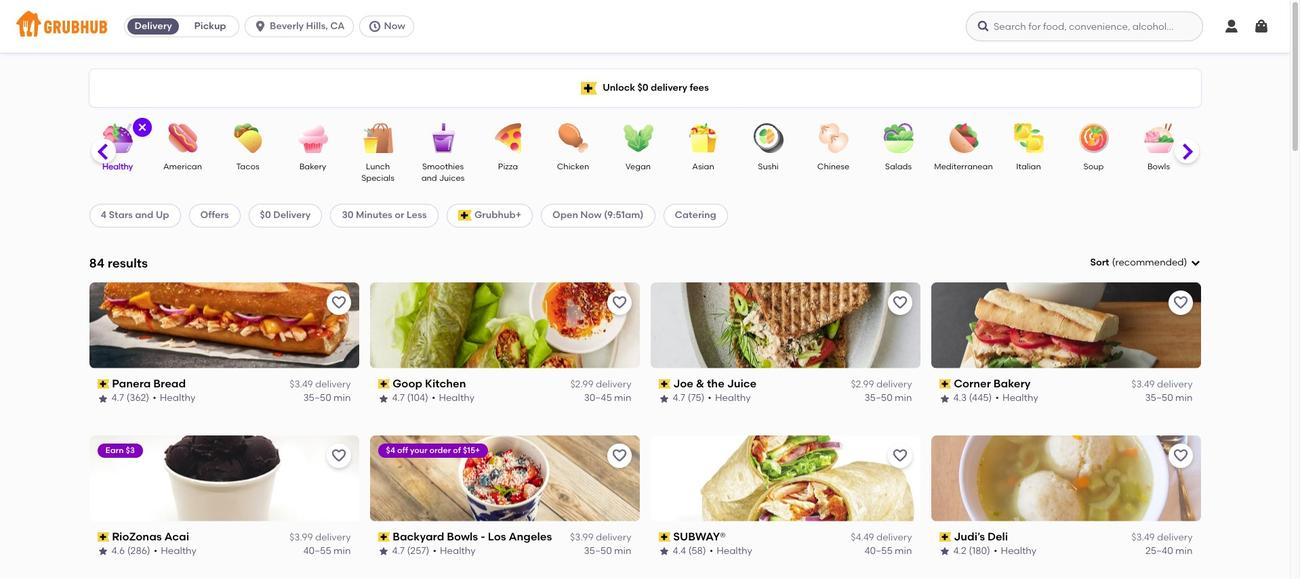 Task type: describe. For each thing, give the bounding box(es) containing it.
minutes
[[356, 210, 393, 221]]

the
[[707, 378, 725, 391]]

• healthy for judi's deli
[[994, 546, 1037, 558]]

$3.99 for backyard bowls - los angeles
[[570, 532, 594, 544]]

4.4
[[673, 546, 686, 558]]

0 horizontal spatial and
[[135, 210, 154, 221]]

• healthy for goop kitchen
[[432, 393, 475, 404]]

chicken
[[557, 162, 590, 172]]

your
[[410, 446, 428, 456]]

healthy for panera bread
[[160, 393, 196, 404]]

• for joe & the juice
[[708, 393, 712, 404]]

recommended
[[1116, 257, 1185, 269]]

earn
[[105, 446, 124, 456]]

italian
[[1017, 162, 1042, 172]]

bread
[[153, 378, 186, 391]]

delivery for riozonas acai
[[315, 532, 351, 544]]

4.7 (362)
[[112, 393, 149, 404]]

bowls image
[[1136, 123, 1183, 153]]

chinese image
[[810, 123, 858, 153]]

beverly hills, ca
[[270, 20, 345, 32]]

1 vertical spatial svg image
[[137, 122, 148, 133]]

up
[[156, 210, 169, 221]]

save this restaurant image for goop kitchen
[[611, 295, 628, 311]]

healthy for judi's deli
[[1002, 546, 1037, 558]]

subscription pass image left subway®
[[659, 533, 671, 543]]

delivery for corner bakery
[[1158, 379, 1193, 391]]

star icon image for joe & the juice
[[659, 394, 670, 405]]

joe
[[674, 378, 694, 391]]

save this restaurant image for panera bread
[[331, 295, 347, 311]]

fees
[[690, 82, 709, 93]]

4.7 (104)
[[392, 393, 429, 404]]

kitchen
[[425, 378, 466, 391]]

panera bread logo image
[[89, 283, 359, 369]]

goop kitchen
[[393, 378, 466, 391]]

0 vertical spatial bakery
[[300, 162, 326, 172]]

(286)
[[127, 546, 150, 558]]

35–50 for joe & the juice
[[865, 393, 893, 404]]

4
[[101, 210, 107, 221]]

american
[[163, 162, 202, 172]]

• for backyard bowls - los angeles
[[433, 546, 437, 558]]

$15+
[[463, 446, 480, 456]]

$3.49 for judi's deli
[[1132, 532, 1155, 544]]

los
[[488, 531, 506, 544]]

• healthy for panera bread
[[153, 393, 196, 404]]

save this restaurant button for joe & the juice
[[888, 291, 913, 315]]

chicken image
[[550, 123, 597, 153]]

sort ( recommended )
[[1091, 257, 1188, 269]]

vegan
[[626, 162, 651, 172]]

1 horizontal spatial bowls
[[1148, 162, 1171, 172]]

main navigation navigation
[[0, 0, 1291, 53]]

of
[[453, 446, 461, 456]]

order
[[430, 446, 451, 456]]

40–55 for riozonas acai
[[304, 546, 332, 558]]

juice
[[728, 378, 757, 391]]

• for subway®
[[710, 546, 714, 558]]

smoothies
[[422, 162, 464, 172]]

soup image
[[1071, 123, 1118, 153]]

0 horizontal spatial $0
[[260, 210, 271, 221]]

$4.49
[[851, 532, 875, 544]]

subscription pass image for goop kitchen
[[378, 380, 390, 389]]

(75)
[[688, 393, 705, 404]]

delivery for subway®
[[877, 532, 913, 544]]

catering
[[675, 210, 717, 221]]

1 horizontal spatial delivery
[[273, 210, 311, 221]]

save this restaurant image for corner bakery
[[1173, 295, 1189, 311]]

delivery for backyard bowls - los angeles
[[596, 532, 632, 544]]

smoothies and juices image
[[420, 123, 467, 153]]

&
[[696, 378, 705, 391]]

$2.99 delivery for goop kitchen
[[571, 379, 632, 391]]

30–45 min
[[584, 393, 632, 404]]

riozonas acai logo image
[[89, 436, 359, 522]]

0 horizontal spatial bowls
[[447, 531, 478, 544]]

or
[[395, 210, 405, 221]]

$2.99 delivery for joe & the juice
[[852, 379, 913, 391]]

(445)
[[970, 393, 993, 404]]

panera
[[112, 378, 151, 391]]

tacos
[[236, 162, 259, 172]]

goop
[[393, 378, 423, 391]]

)
[[1185, 257, 1188, 269]]

$3.49 for panera bread
[[290, 379, 313, 391]]

save this restaurant button for judi's deli
[[1169, 444, 1193, 468]]

delivery inside 'button'
[[135, 20, 172, 32]]

angeles
[[509, 531, 552, 544]]

• healthy for joe & the juice
[[708, 393, 751, 404]]

$4
[[386, 446, 396, 456]]

svg image inside beverly hills, ca button
[[254, 20, 267, 33]]

pizza image
[[485, 123, 532, 153]]

healthy for joe & the juice
[[715, 393, 751, 404]]

now button
[[359, 16, 420, 37]]

35–50 for panera bread
[[304, 393, 332, 404]]

riozonas
[[112, 531, 162, 544]]

84 results
[[89, 255, 148, 271]]

(58)
[[689, 546, 707, 558]]

hills,
[[306, 20, 328, 32]]

judi's
[[954, 531, 986, 544]]

lunch specials image
[[354, 123, 402, 153]]

$0 delivery
[[260, 210, 311, 221]]

healthy image
[[94, 123, 141, 153]]

delivery for joe & the juice
[[877, 379, 913, 391]]

25–40 min
[[1146, 546, 1193, 558]]

stars
[[109, 210, 133, 221]]

asian
[[693, 162, 715, 172]]

35–50 min for joe & the juice
[[865, 393, 913, 404]]

deli
[[988, 531, 1009, 544]]

joe & the juice
[[674, 378, 757, 391]]

backyard
[[393, 531, 444, 544]]

$3.49 delivery for judi's deli
[[1132, 532, 1193, 544]]

4.7 for panera bread
[[112, 393, 124, 404]]

juices
[[439, 174, 465, 183]]

joe & the juice logo image
[[651, 283, 921, 369]]

panera bread
[[112, 378, 186, 391]]

4.7 (257)
[[392, 546, 430, 558]]

star icon image for goop kitchen
[[378, 394, 389, 405]]

star icon image for panera bread
[[97, 394, 108, 405]]

save this restaurant button for subway®
[[888, 444, 913, 468]]

offers
[[200, 210, 229, 221]]

lunch
[[366, 162, 390, 172]]

$2.99 for joe & the juice
[[852, 379, 875, 391]]

asian image
[[680, 123, 727, 153]]



Task type: locate. For each thing, give the bounding box(es) containing it.
min for acai
[[334, 546, 351, 558]]

subscription pass image left judi's
[[940, 533, 952, 543]]

pickup button
[[182, 16, 239, 37]]

0 vertical spatial bowls
[[1148, 162, 1171, 172]]

goop kitchen logo image
[[370, 283, 640, 369]]

$4.49 delivery
[[851, 532, 913, 544]]

0 horizontal spatial grubhub plus flag logo image
[[458, 211, 472, 221]]

1 $3.99 delivery from the left
[[290, 532, 351, 544]]

• healthy for corner bakery
[[996, 393, 1039, 404]]

healthy down juice
[[715, 393, 751, 404]]

save this restaurant button
[[327, 291, 351, 315], [607, 291, 632, 315], [888, 291, 913, 315], [1169, 291, 1193, 315], [327, 444, 351, 468], [607, 444, 632, 468], [888, 444, 913, 468], [1169, 444, 1193, 468]]

4.7 down panera
[[112, 393, 124, 404]]

$3.99 delivery for riozonas acai
[[290, 532, 351, 544]]

30–45
[[584, 393, 612, 404]]

and
[[422, 174, 437, 183], [135, 210, 154, 221]]

• for riozonas acai
[[154, 546, 158, 558]]

35–50 for backyard bowls - los angeles
[[584, 546, 612, 558]]

soup
[[1084, 162, 1104, 172]]

0 vertical spatial grubhub plus flag logo image
[[581, 82, 598, 95]]

0 vertical spatial now
[[384, 20, 405, 32]]

healthy down 'bread'
[[160, 393, 196, 404]]

35–50 min for corner bakery
[[1146, 393, 1193, 404]]

0 horizontal spatial $3.99 delivery
[[290, 532, 351, 544]]

0 vertical spatial delivery
[[135, 20, 172, 32]]

grubhub plus flag logo image left grubhub+
[[458, 211, 472, 221]]

subscription pass image left "backyard"
[[378, 533, 390, 543]]

• healthy down backyard bowls - los angeles
[[433, 546, 476, 558]]

bakery right corner
[[994, 378, 1031, 391]]

$3
[[126, 446, 135, 456]]

0 horizontal spatial save this restaurant image
[[331, 295, 347, 311]]

acai
[[165, 531, 189, 544]]

star icon image left 4.7 (257)
[[378, 547, 389, 558]]

subscription pass image left riozonas
[[97, 533, 109, 543]]

judi's deli logo image
[[932, 436, 1202, 522]]

4.6
[[112, 546, 125, 558]]

• right (257)
[[433, 546, 437, 558]]

salads
[[886, 162, 912, 172]]

4.7 down goop
[[392, 393, 405, 404]]

svg image
[[1254, 18, 1270, 35], [254, 20, 267, 33], [368, 20, 382, 33], [977, 20, 991, 33]]

4.7 down the joe
[[673, 393, 686, 404]]

star icon image left 4.6
[[97, 547, 108, 558]]

star icon image
[[97, 394, 108, 405], [378, 394, 389, 405], [659, 394, 670, 405], [940, 394, 951, 405], [97, 547, 108, 558], [378, 547, 389, 558], [659, 547, 670, 558], [940, 547, 951, 558]]

subscription pass image for panera bread
[[97, 380, 109, 389]]

unlock $0 delivery fees
[[603, 82, 709, 93]]

• for corner bakery
[[996, 393, 1000, 404]]

1 40–55 from the left
[[304, 546, 332, 558]]

none field containing sort
[[1091, 256, 1202, 270]]

1 horizontal spatial svg image
[[1191, 258, 1202, 269]]

$3.49 delivery
[[290, 379, 351, 391], [1132, 379, 1193, 391], [1132, 532, 1193, 544]]

save this restaurant image for subway®
[[892, 448, 909, 464]]

(257)
[[407, 546, 430, 558]]

beverly hills, ca button
[[245, 16, 359, 37]]

smoothies and juices
[[422, 162, 465, 183]]

1 vertical spatial bowls
[[447, 531, 478, 544]]

bowls down bowls "image"
[[1148, 162, 1171, 172]]

4 stars and up
[[101, 210, 169, 221]]

subscription pass image for riozonas acai
[[97, 533, 109, 543]]

subscription pass image left panera
[[97, 380, 109, 389]]

2 40–55 min from the left
[[865, 546, 913, 558]]

(104)
[[407, 393, 429, 404]]

results
[[108, 255, 148, 271]]

grubhub plus flag logo image for grubhub+
[[458, 211, 472, 221]]

1 $2.99 delivery from the left
[[571, 379, 632, 391]]

min for kitchen
[[615, 393, 632, 404]]

star icon image for backyard bowls - los angeles
[[378, 547, 389, 558]]

mediterranean
[[935, 162, 994, 172]]

min for bowls
[[615, 546, 632, 558]]

2 $2.99 from the left
[[852, 379, 875, 391]]

84
[[89, 255, 105, 271]]

35–50 min
[[304, 393, 351, 404], [865, 393, 913, 404], [1146, 393, 1193, 404], [584, 546, 632, 558]]

2 $3.99 delivery from the left
[[570, 532, 632, 544]]

• right the (75)
[[708, 393, 712, 404]]

ca
[[330, 20, 345, 32]]

40–55 min
[[304, 546, 351, 558], [865, 546, 913, 558]]

35–50 min for panera bread
[[304, 393, 351, 404]]

None field
[[1091, 256, 1202, 270]]

healthy down acai
[[161, 546, 197, 558]]

grubhub plus flag logo image left unlock
[[581, 82, 598, 95]]

$4 off your order of $15+
[[386, 446, 480, 456]]

4.7 for backyard bowls - los angeles
[[392, 546, 405, 558]]

svg image inside now button
[[368, 20, 382, 33]]

bakery
[[300, 162, 326, 172], [994, 378, 1031, 391]]

$3.99 for riozonas acai
[[290, 532, 313, 544]]

healthy down deli
[[1002, 546, 1037, 558]]

svg image
[[1224, 18, 1241, 35], [137, 122, 148, 133], [1191, 258, 1202, 269]]

1 vertical spatial delivery
[[273, 210, 311, 221]]

subscription pass image for backyard
[[378, 533, 390, 543]]

1 horizontal spatial and
[[422, 174, 437, 183]]

4.7 for joe & the juice
[[673, 393, 686, 404]]

healthy right (58)
[[717, 546, 753, 558]]

subway® logo image
[[651, 436, 921, 522]]

star icon image for riozonas acai
[[97, 547, 108, 558]]

$0
[[638, 82, 649, 93], [260, 210, 271, 221]]

salads image
[[875, 123, 923, 153]]

35–50
[[304, 393, 332, 404], [865, 393, 893, 404], [1146, 393, 1174, 404], [584, 546, 612, 558]]

1 40–55 min from the left
[[304, 546, 351, 558]]

$3.49 delivery for corner bakery
[[1132, 379, 1193, 391]]

corner bakery logo image
[[932, 283, 1202, 369]]

chinese
[[818, 162, 850, 172]]

delivery button
[[125, 16, 182, 37]]

delivery left pickup
[[135, 20, 172, 32]]

svg image inside field
[[1191, 258, 1202, 269]]

1 horizontal spatial grubhub plus flag logo image
[[581, 82, 598, 95]]

• down riozonas acai
[[154, 546, 158, 558]]

2 $3.99 from the left
[[570, 532, 594, 544]]

2 horizontal spatial svg image
[[1224, 18, 1241, 35]]

4.2
[[954, 546, 967, 558]]

4.3 (445)
[[954, 393, 993, 404]]

healthy for backyard bowls - los angeles
[[440, 546, 476, 558]]

• down deli
[[994, 546, 998, 558]]

star icon image left 4.2
[[940, 547, 951, 558]]

• down panera bread
[[153, 393, 157, 404]]

save this restaurant button for panera bread
[[327, 291, 351, 315]]

save this restaurant image
[[611, 295, 628, 311], [1173, 295, 1189, 311], [331, 448, 347, 464], [892, 448, 909, 464], [1173, 448, 1189, 464]]

star icon image for corner bakery
[[940, 394, 951, 405]]

-
[[481, 531, 486, 544]]

40–55 for subway®
[[865, 546, 893, 558]]

1 vertical spatial now
[[581, 210, 602, 221]]

1 horizontal spatial $2.99
[[852, 379, 875, 391]]

$3.99
[[290, 532, 313, 544], [570, 532, 594, 544]]

$3.99 delivery for backyard bowls - los angeles
[[570, 532, 632, 544]]

2 vertical spatial svg image
[[1191, 258, 1202, 269]]

star icon image left 4.7 (104)
[[378, 394, 389, 405]]

min for &
[[895, 393, 913, 404]]

0 horizontal spatial now
[[384, 20, 405, 32]]

svg image inside main navigation navigation
[[1224, 18, 1241, 35]]

save this restaurant image for judi's deli
[[1173, 448, 1189, 464]]

1 vertical spatial grubhub plus flag logo image
[[458, 211, 472, 221]]

4.7 for goop kitchen
[[392, 393, 405, 404]]

Search for food, convenience, alcohol... search field
[[967, 12, 1204, 41]]

• healthy down juice
[[708, 393, 751, 404]]

american image
[[159, 123, 207, 153]]

unlock
[[603, 82, 636, 93]]

tacos image
[[224, 123, 272, 153]]

1 horizontal spatial $3.99
[[570, 532, 594, 544]]

min for deli
[[1176, 546, 1193, 558]]

0 vertical spatial and
[[422, 174, 437, 183]]

1 horizontal spatial save this restaurant image
[[611, 448, 628, 464]]

(362)
[[126, 393, 149, 404]]

star icon image left 4.7 (75)
[[659, 394, 670, 405]]

• healthy down the corner bakery
[[996, 393, 1039, 404]]

$3.49 for corner bakery
[[1132, 379, 1155, 391]]

1 $3.99 from the left
[[290, 532, 313, 544]]

0 vertical spatial svg image
[[1224, 18, 1241, 35]]

• for panera bread
[[153, 393, 157, 404]]

0 vertical spatial $0
[[638, 82, 649, 93]]

and inside smoothies and juices
[[422, 174, 437, 183]]

subscription pass image
[[659, 380, 671, 389], [940, 380, 952, 389], [378, 533, 390, 543], [659, 533, 671, 543]]

35–50 for corner bakery
[[1146, 393, 1174, 404]]

30
[[342, 210, 354, 221]]

healthy for riozonas acai
[[161, 546, 197, 558]]

1 horizontal spatial 40–55
[[865, 546, 893, 558]]

1 horizontal spatial $2.99 delivery
[[852, 379, 913, 391]]

save this restaurant button for goop kitchen
[[607, 291, 632, 315]]

save this restaurant image for joe & the juice
[[892, 295, 909, 311]]

2 $2.99 delivery from the left
[[852, 379, 913, 391]]

0 horizontal spatial bakery
[[300, 162, 326, 172]]

• down goop kitchen
[[432, 393, 436, 404]]

healthy down healthy image
[[102, 162, 133, 172]]

• healthy right (58)
[[710, 546, 753, 558]]

subscription pass image for corner
[[940, 380, 952, 389]]

0 horizontal spatial delivery
[[135, 20, 172, 32]]

subway®
[[674, 531, 726, 544]]

$3.99 delivery
[[290, 532, 351, 544], [570, 532, 632, 544]]

and left up
[[135, 210, 154, 221]]

• healthy down kitchen
[[432, 393, 475, 404]]

1 vertical spatial bakery
[[994, 378, 1031, 391]]

4.6 (286)
[[112, 546, 150, 558]]

and down smoothies
[[422, 174, 437, 183]]

2 40–55 from the left
[[865, 546, 893, 558]]

judi's deli
[[954, 531, 1009, 544]]

corner
[[954, 378, 992, 391]]

• healthy for backyard bowls - los angeles
[[433, 546, 476, 558]]

2 horizontal spatial save this restaurant image
[[892, 295, 909, 311]]

$0 right offers
[[260, 210, 271, 221]]

healthy down backyard bowls - los angeles
[[440, 546, 476, 558]]

grubhub plus flag logo image for unlock $0 delivery fees
[[581, 82, 598, 95]]

min for bread
[[334, 393, 351, 404]]

0 horizontal spatial 40–55 min
[[304, 546, 351, 558]]

• for goop kitchen
[[432, 393, 436, 404]]

bakery down bakery image
[[300, 162, 326, 172]]

healthy for corner bakery
[[1003, 393, 1039, 404]]

mediterranean image
[[940, 123, 988, 153]]

4.2 (180)
[[954, 546, 991, 558]]

now inside button
[[384, 20, 405, 32]]

• for judi's deli
[[994, 546, 998, 558]]

grubhub plus flag logo image
[[581, 82, 598, 95], [458, 211, 472, 221]]

star icon image for subway®
[[659, 547, 670, 558]]

subscription pass image left corner
[[940, 380, 952, 389]]

bakery image
[[289, 123, 337, 153]]

italian image
[[1006, 123, 1053, 153]]

(180)
[[969, 546, 991, 558]]

subscription pass image
[[97, 380, 109, 389], [378, 380, 390, 389], [97, 533, 109, 543], [940, 533, 952, 543]]

1 $2.99 from the left
[[571, 379, 594, 391]]

• healthy for riozonas acai
[[154, 546, 197, 558]]

bowls
[[1148, 162, 1171, 172], [447, 531, 478, 544]]

off
[[398, 446, 408, 456]]

delivery left 30
[[273, 210, 311, 221]]

delivery for panera bread
[[315, 379, 351, 391]]

healthy for goop kitchen
[[439, 393, 475, 404]]

1 horizontal spatial bakery
[[994, 378, 1031, 391]]

star icon image left 4.4
[[659, 547, 670, 558]]

less
[[407, 210, 427, 221]]

0 horizontal spatial $2.99 delivery
[[571, 379, 632, 391]]

now right open
[[581, 210, 602, 221]]

4.7 left (257)
[[392, 546, 405, 558]]

0 horizontal spatial 40–55
[[304, 546, 332, 558]]

0 horizontal spatial svg image
[[137, 122, 148, 133]]

healthy
[[102, 162, 133, 172], [160, 393, 196, 404], [439, 393, 475, 404], [715, 393, 751, 404], [1003, 393, 1039, 404], [161, 546, 197, 558], [440, 546, 476, 558], [717, 546, 753, 558], [1002, 546, 1037, 558]]

healthy down the corner bakery
[[1003, 393, 1039, 404]]

star icon image for judi's deli
[[940, 547, 951, 558]]

star icon image left the 4.7 (362)
[[97, 394, 108, 405]]

25–40
[[1146, 546, 1174, 558]]

$2.99
[[571, 379, 594, 391], [852, 379, 875, 391]]

• down the corner bakery
[[996, 393, 1000, 404]]

vegan image
[[615, 123, 662, 153]]

subscription pass image left the joe
[[659, 380, 671, 389]]

1 horizontal spatial now
[[581, 210, 602, 221]]

now
[[384, 20, 405, 32], [581, 210, 602, 221]]

$3.49 delivery for panera bread
[[290, 379, 351, 391]]

$0 right unlock
[[638, 82, 649, 93]]

subscription pass image for judi's deli
[[940, 533, 952, 543]]

40–55 min for riozonas acai
[[304, 546, 351, 558]]

pizza
[[498, 162, 518, 172]]

open now (9:51am)
[[553, 210, 644, 221]]

save this restaurant image
[[331, 295, 347, 311], [892, 295, 909, 311], [611, 448, 628, 464]]

• healthy for subway®
[[710, 546, 753, 558]]

subscription pass image for joe
[[659, 380, 671, 389]]

delivery for judi's deli
[[1158, 532, 1193, 544]]

pickup
[[194, 20, 226, 32]]

specials
[[362, 174, 395, 183]]

open
[[553, 210, 579, 221]]

now right ca
[[384, 20, 405, 32]]

lunch specials
[[362, 162, 395, 183]]

earn $3
[[105, 446, 135, 456]]

delivery
[[651, 82, 688, 93], [315, 379, 351, 391], [596, 379, 632, 391], [877, 379, 913, 391], [1158, 379, 1193, 391], [315, 532, 351, 544], [596, 532, 632, 544], [877, 532, 913, 544], [1158, 532, 1193, 544]]

0 horizontal spatial $2.99
[[571, 379, 594, 391]]

40–55 min for subway®
[[865, 546, 913, 558]]

delivery for goop kitchen
[[596, 379, 632, 391]]

1 horizontal spatial 40–55 min
[[865, 546, 913, 558]]

bowls left the '-'
[[447, 531, 478, 544]]

30 minutes or less
[[342, 210, 427, 221]]

35–50 min for backyard bowls - los angeles
[[584, 546, 632, 558]]

backyard bowls - los angeles logo image
[[370, 436, 640, 522]]

1 vertical spatial and
[[135, 210, 154, 221]]

• healthy down acai
[[154, 546, 197, 558]]

• healthy down deli
[[994, 546, 1037, 558]]

healthy for subway®
[[717, 546, 753, 558]]

• healthy
[[153, 393, 196, 404], [432, 393, 475, 404], [708, 393, 751, 404], [996, 393, 1039, 404], [154, 546, 197, 558], [433, 546, 476, 558], [710, 546, 753, 558], [994, 546, 1037, 558]]

4.3
[[954, 393, 967, 404]]

$3.49
[[290, 379, 313, 391], [1132, 379, 1155, 391], [1132, 532, 1155, 544]]

backyard bowls - los angeles
[[393, 531, 552, 544]]

star icon image left 4.3
[[940, 394, 951, 405]]

riozonas acai
[[112, 531, 189, 544]]

save this restaurant button for corner bakery
[[1169, 291, 1193, 315]]

healthy down kitchen
[[439, 393, 475, 404]]

1 horizontal spatial $0
[[638, 82, 649, 93]]

$2.99 for goop kitchen
[[571, 379, 594, 391]]

• healthy down 'bread'
[[153, 393, 196, 404]]

• right (58)
[[710, 546, 714, 558]]

subscription pass image left goop
[[378, 380, 390, 389]]

min
[[334, 393, 351, 404], [615, 393, 632, 404], [895, 393, 913, 404], [1176, 393, 1193, 404], [334, 546, 351, 558], [615, 546, 632, 558], [895, 546, 913, 558], [1176, 546, 1193, 558]]

1 horizontal spatial $3.99 delivery
[[570, 532, 632, 544]]

4.7
[[112, 393, 124, 404], [392, 393, 405, 404], [673, 393, 686, 404], [392, 546, 405, 558]]

(
[[1113, 257, 1116, 269]]

0 horizontal spatial $3.99
[[290, 532, 313, 544]]

min for bakery
[[1176, 393, 1193, 404]]

sushi image
[[745, 123, 793, 153]]

1 vertical spatial $0
[[260, 210, 271, 221]]



Task type: vqa. For each thing, say whether or not it's contained in the screenshot.


